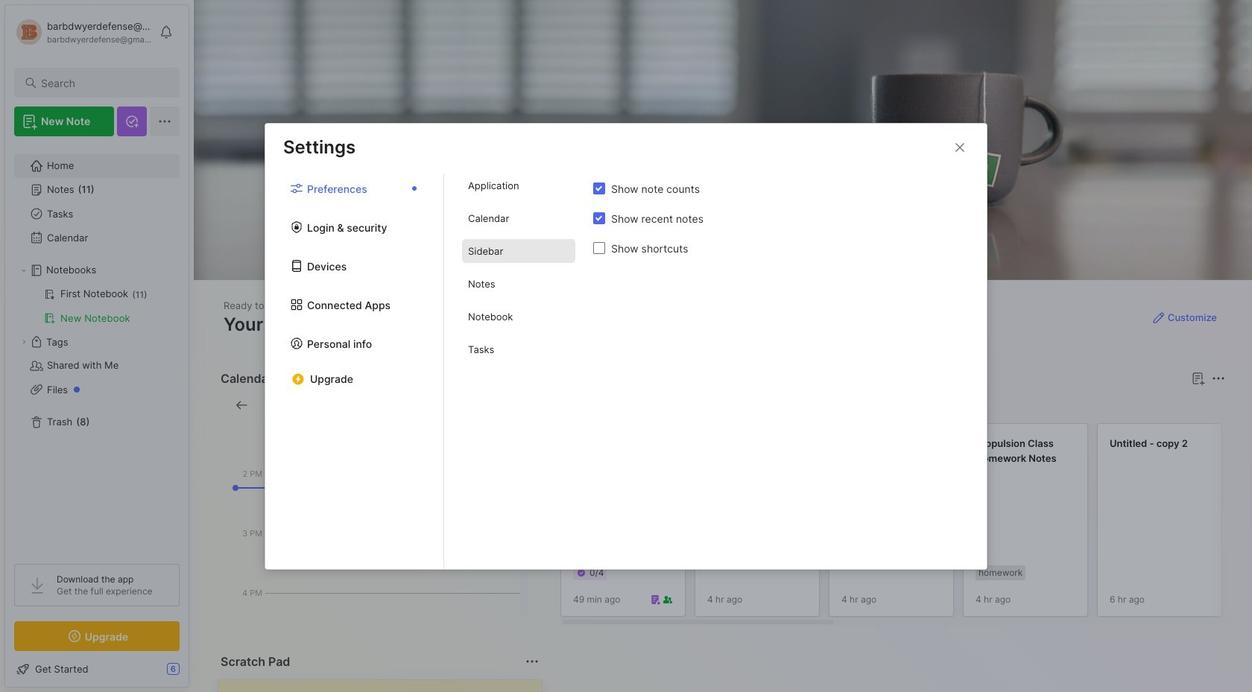 Task type: describe. For each thing, give the bounding box(es) containing it.
2 tab list from the left
[[444, 174, 594, 569]]

Start writing… text field
[[230, 681, 542, 693]]

expand tags image
[[19, 338, 28, 347]]

1 tab list from the left
[[265, 174, 444, 569]]

tree inside main element
[[5, 145, 189, 551]]

Search text field
[[41, 76, 166, 90]]

none search field inside main element
[[41, 74, 166, 92]]



Task type: locate. For each thing, give the bounding box(es) containing it.
tab
[[462, 174, 576, 198], [462, 207, 576, 230], [462, 239, 576, 263], [462, 272, 576, 296], [462, 305, 576, 329], [462, 338, 576, 362], [564, 397, 608, 415]]

expand notebooks image
[[19, 266, 28, 275]]

group
[[14, 283, 179, 330]]

tab list
[[265, 174, 444, 569], [444, 174, 594, 569]]

close image
[[951, 138, 969, 156]]

None search field
[[41, 74, 166, 92]]

main element
[[0, 0, 194, 693]]

row group
[[561, 424, 1253, 626]]

group inside main element
[[14, 283, 179, 330]]

tree
[[5, 145, 189, 551]]

None checkbox
[[594, 183, 605, 195], [594, 213, 605, 224], [594, 242, 605, 254], [594, 183, 605, 195], [594, 213, 605, 224], [594, 242, 605, 254]]



Task type: vqa. For each thing, say whether or not it's contained in the screenshot.
tab
yes



